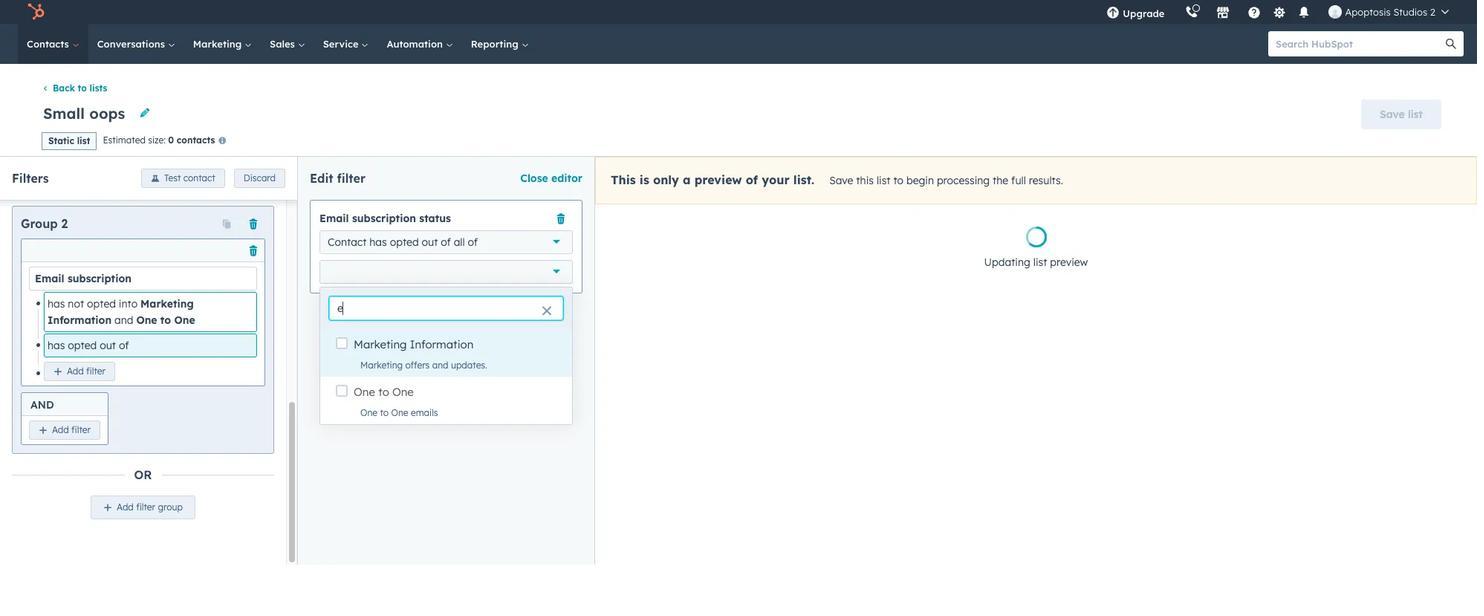 Task type: describe. For each thing, give the bounding box(es) containing it.
one to one
[[354, 385, 414, 399]]

static list
[[48, 135, 90, 146]]

hubspot image
[[27, 3, 45, 21]]

tara schultz image
[[1329, 5, 1342, 19]]

settings image
[[1273, 6, 1286, 20]]

notifications button
[[1292, 0, 1317, 24]]

settings link
[[1270, 4, 1289, 20]]

clear input image
[[542, 306, 552, 317]]

hubspot link
[[18, 3, 56, 21]]

opted for into
[[87, 297, 116, 310]]

contacts link
[[18, 24, 88, 64]]

back to lists link
[[42, 83, 107, 94]]

updating list preview
[[984, 255, 1088, 269]]

not
[[68, 297, 84, 310]]

this is only a preview of your list.
[[611, 172, 815, 187]]

calling icon image
[[1186, 6, 1199, 19]]

full
[[1011, 174, 1026, 187]]

to for one to one
[[378, 385, 389, 399]]

only
[[653, 172, 679, 187]]

upgrade image
[[1107, 7, 1120, 20]]

or
[[134, 468, 152, 483]]

group 2
[[21, 216, 68, 231]]

to left the begin on the right of the page
[[894, 174, 904, 187]]

results.
[[1029, 174, 1063, 187]]

help image
[[1248, 7, 1261, 20]]

and for and one to one
[[114, 313, 133, 327]]

automation
[[387, 38, 446, 50]]

into
[[119, 297, 138, 310]]

automation link
[[378, 24, 462, 64]]

marketing up one to one
[[360, 360, 403, 371]]

contacts
[[27, 38, 72, 50]]

marketplaces button
[[1208, 0, 1239, 24]]

subscription for not
[[68, 272, 132, 285]]

close
[[520, 171, 548, 185]]

opted inside button
[[68, 339, 97, 352]]

group
[[21, 216, 58, 231]]

to for one to one emails
[[380, 407, 389, 418]]

of left all on the top left of the page
[[441, 235, 451, 249]]

search image
[[1446, 39, 1456, 49]]

service
[[323, 38, 361, 50]]

conversations
[[97, 38, 168, 50]]

2 inside 'popup button'
[[1430, 6, 1436, 18]]

updating list preview status
[[978, 226, 1094, 271]]

add for and
[[52, 425, 69, 436]]

add filter group
[[117, 502, 183, 513]]

lists
[[90, 83, 107, 94]]

Search search field
[[329, 296, 563, 320]]

has opted out of button
[[44, 333, 257, 357]]

one to one emails
[[360, 407, 438, 418]]

0 vertical spatial preview
[[695, 172, 742, 187]]

to for back to lists
[[78, 83, 87, 94]]

save list button
[[1361, 99, 1442, 129]]

edit filter
[[310, 171, 366, 186]]

this
[[856, 174, 874, 187]]

the
[[993, 174, 1009, 187]]

your
[[762, 172, 790, 187]]

list for static list
[[77, 135, 90, 146]]

out inside button
[[100, 339, 116, 352]]

emails
[[411, 407, 438, 418]]

group
[[158, 502, 183, 513]]

email for email subscription
[[35, 272, 64, 285]]

and one to one
[[112, 313, 195, 327]]

apoptosis
[[1345, 6, 1391, 18]]

reporting
[[471, 38, 521, 50]]

email subscription
[[35, 272, 132, 285]]

search button
[[1439, 31, 1464, 56]]

filter for the bottommost add filter button
[[71, 425, 91, 436]]

List name field
[[42, 104, 130, 124]]

close editor button
[[520, 169, 583, 187]]

status
[[419, 212, 451, 225]]

contact has opted out of all of
[[328, 235, 478, 249]]

marketing information inside row group
[[354, 337, 474, 351]]

service link
[[314, 24, 378, 64]]

close editor
[[520, 171, 583, 185]]

discard
[[244, 172, 276, 183]]

add filter for topmost add filter button
[[67, 366, 106, 377]]

save list banner
[[36, 95, 1442, 131]]

list for updating list preview
[[1033, 255, 1047, 269]]

conversations link
[[88, 24, 184, 64]]

contact
[[328, 235, 367, 249]]

1 vertical spatial add filter button
[[29, 421, 100, 440]]

marketing up offers
[[354, 337, 407, 351]]

estimated
[[103, 135, 146, 146]]

list.
[[794, 172, 815, 187]]

sales
[[270, 38, 298, 50]]



Task type: vqa. For each thing, say whether or not it's contained in the screenshot.
Help
no



Task type: locate. For each thing, give the bounding box(es) containing it.
2 right group
[[61, 216, 68, 231]]

information
[[48, 313, 112, 327], [410, 337, 474, 351]]

notifications image
[[1298, 7, 1311, 20]]

upgrade
[[1123, 7, 1165, 19]]

0 vertical spatial out
[[422, 235, 438, 249]]

2 horizontal spatial and
[[432, 360, 448, 371]]

contact
[[183, 172, 215, 183]]

filters
[[12, 171, 49, 186]]

of right all on the top left of the page
[[468, 235, 478, 249]]

row group
[[320, 329, 572, 426]]

out down has not opted into
[[100, 339, 116, 352]]

offers
[[405, 360, 430, 371]]

contacts
[[177, 135, 215, 146]]

1 vertical spatial out
[[100, 339, 116, 352]]

0 vertical spatial add
[[67, 366, 84, 377]]

test contact
[[164, 172, 215, 183]]

filter inside add filter group button
[[136, 502, 155, 513]]

save for save this list to begin processing the full results.
[[829, 174, 853, 187]]

filter for topmost add filter button
[[86, 366, 106, 377]]

0 vertical spatial subscription
[[352, 212, 416, 225]]

out inside popup button
[[422, 235, 438, 249]]

marketing offers and updates.
[[360, 360, 487, 371]]

email up has not opted into
[[35, 272, 64, 285]]

subscription for has
[[352, 212, 416, 225]]

this
[[611, 172, 636, 187]]

opted for out
[[390, 235, 419, 249]]

to down one to one
[[380, 407, 389, 418]]

processing
[[937, 174, 990, 187]]

1 horizontal spatial save
[[1380, 108, 1405, 121]]

reporting link
[[462, 24, 538, 64]]

1 vertical spatial marketing information
[[354, 337, 474, 351]]

preview
[[695, 172, 742, 187], [1050, 255, 1088, 269]]

updates.
[[451, 360, 487, 371]]

0
[[168, 135, 174, 146]]

static
[[48, 135, 74, 146]]

apoptosis studios 2
[[1345, 6, 1436, 18]]

test
[[164, 172, 181, 183]]

to
[[78, 83, 87, 94], [894, 174, 904, 187], [160, 313, 171, 327], [378, 385, 389, 399], [380, 407, 389, 418]]

add
[[67, 366, 84, 377], [52, 425, 69, 436], [117, 502, 134, 513]]

apoptosis studios 2 button
[[1320, 0, 1458, 24]]

1 horizontal spatial out
[[422, 235, 438, 249]]

sales link
[[261, 24, 314, 64]]

has for has not opted into
[[48, 297, 65, 310]]

save for save list
[[1380, 108, 1405, 121]]

begin
[[907, 174, 934, 187]]

of left 'your'
[[746, 172, 758, 187]]

edit
[[310, 171, 333, 186]]

2 vertical spatial add
[[117, 502, 134, 513]]

marketing left sales
[[193, 38, 245, 50]]

1 horizontal spatial email
[[320, 212, 349, 225]]

1 vertical spatial add filter
[[52, 425, 91, 436]]

menu
[[1096, 0, 1459, 24]]

0 vertical spatial opted
[[390, 235, 419, 249]]

back
[[53, 83, 75, 94]]

marketing information up has opted out of button
[[48, 297, 194, 327]]

0 horizontal spatial marketing information
[[48, 297, 194, 327]]

1 vertical spatial has
[[48, 297, 65, 310]]

has inside button
[[48, 339, 65, 352]]

preview right the updating
[[1050, 255, 1088, 269]]

save
[[1380, 108, 1405, 121], [829, 174, 853, 187]]

out down status in the left of the page
[[422, 235, 438, 249]]

0 vertical spatial 2
[[1430, 6, 1436, 18]]

marketing up and one to one at left bottom
[[141, 297, 194, 310]]

add filter button
[[44, 362, 115, 381], [29, 421, 100, 440]]

0 vertical spatial save
[[1380, 108, 1405, 121]]

subscription
[[352, 212, 416, 225], [68, 272, 132, 285]]

has down has not opted into
[[48, 339, 65, 352]]

and for and
[[30, 398, 54, 412]]

subscription up the "contact has opted out of all of"
[[352, 212, 416, 225]]

1 horizontal spatial subscription
[[352, 212, 416, 225]]

list inside button
[[1408, 108, 1423, 121]]

studios
[[1394, 6, 1428, 18]]

subscription up has not opted into
[[68, 272, 132, 285]]

1 horizontal spatial and
[[114, 313, 133, 327]]

0 vertical spatial marketing information
[[48, 297, 194, 327]]

has not opted into
[[48, 297, 141, 310]]

0 vertical spatial add filter button
[[44, 362, 115, 381]]

opted down not
[[68, 339, 97, 352]]

0 horizontal spatial and
[[30, 398, 54, 412]]

add filter
[[67, 366, 106, 377], [52, 425, 91, 436]]

1 vertical spatial preview
[[1050, 255, 1088, 269]]

1 horizontal spatial preview
[[1050, 255, 1088, 269]]

add filter for the bottommost add filter button
[[52, 425, 91, 436]]

a
[[683, 172, 691, 187]]

to up one to one emails
[[378, 385, 389, 399]]

email subscription status
[[320, 212, 451, 225]]

marketing information
[[48, 297, 194, 327], [354, 337, 474, 351]]

menu item
[[1175, 0, 1178, 24]]

list
[[1408, 108, 1423, 121], [77, 135, 90, 146], [877, 174, 891, 187], [1033, 255, 1047, 269]]

1 vertical spatial and
[[432, 360, 448, 371]]

Search HubSpot search field
[[1268, 31, 1451, 56]]

page section element
[[0, 64, 1477, 156]]

0 vertical spatial and
[[114, 313, 133, 327]]

1 vertical spatial opted
[[87, 297, 116, 310]]

1 vertical spatial save
[[829, 174, 853, 187]]

has
[[370, 235, 387, 249], [48, 297, 65, 310], [48, 339, 65, 352]]

to left lists
[[78, 83, 87, 94]]

1 vertical spatial subscription
[[68, 272, 132, 285]]

0 horizontal spatial save
[[829, 174, 853, 187]]

0 vertical spatial has
[[370, 235, 387, 249]]

marketplaces image
[[1217, 7, 1230, 20]]

save list
[[1380, 108, 1423, 121]]

0 vertical spatial add filter
[[67, 366, 106, 377]]

one
[[136, 313, 157, 327], [174, 313, 195, 327], [354, 385, 375, 399], [392, 385, 414, 399], [360, 407, 378, 418], [391, 407, 408, 418]]

marketing
[[193, 38, 245, 50], [141, 297, 194, 310], [354, 337, 407, 351], [360, 360, 403, 371]]

0 horizontal spatial out
[[100, 339, 116, 352]]

is
[[640, 172, 649, 187]]

2 vertical spatial and
[[30, 398, 54, 412]]

opted down email subscription status
[[390, 235, 419, 249]]

of
[[746, 172, 758, 187], [441, 235, 451, 249], [468, 235, 478, 249], [119, 339, 129, 352]]

2 vertical spatial has
[[48, 339, 65, 352]]

list for save list
[[1408, 108, 1423, 121]]

email
[[320, 212, 349, 225], [35, 272, 64, 285]]

email for email subscription status
[[320, 212, 349, 225]]

0 horizontal spatial email
[[35, 272, 64, 285]]

size:
[[148, 135, 166, 146]]

calling icon button
[[1180, 2, 1205, 22]]

add for or
[[117, 502, 134, 513]]

all
[[454, 235, 465, 249]]

0 horizontal spatial subscription
[[68, 272, 132, 285]]

has opted out of
[[48, 339, 132, 352]]

help button
[[1242, 0, 1267, 24]]

estimated size: 0 contacts
[[103, 135, 215, 146]]

0 horizontal spatial information
[[48, 313, 112, 327]]

add inside button
[[117, 502, 134, 513]]

opted right not
[[87, 297, 116, 310]]

menu containing apoptosis studios 2
[[1096, 0, 1459, 24]]

0 horizontal spatial 2
[[61, 216, 68, 231]]

marketing link
[[184, 24, 261, 64]]

1 horizontal spatial information
[[410, 337, 474, 351]]

email up contact
[[320, 212, 349, 225]]

to inside the page section element
[[78, 83, 87, 94]]

0 vertical spatial information
[[48, 313, 112, 327]]

of down and one to one at left bottom
[[119, 339, 129, 352]]

0 horizontal spatial preview
[[695, 172, 742, 187]]

opted inside popup button
[[390, 235, 419, 249]]

filter for add filter group button at the left of page
[[136, 502, 155, 513]]

save inside button
[[1380, 108, 1405, 121]]

preview right a on the left
[[695, 172, 742, 187]]

information down not
[[48, 313, 112, 327]]

updating
[[984, 255, 1031, 269]]

back to lists
[[53, 83, 107, 94]]

save this list to begin processing the full results.
[[829, 174, 1063, 187]]

filter
[[337, 171, 366, 186], [86, 366, 106, 377], [71, 425, 91, 436], [136, 502, 155, 513]]

1 vertical spatial add
[[52, 425, 69, 436]]

1 vertical spatial email
[[35, 272, 64, 285]]

has left not
[[48, 297, 65, 310]]

has inside popup button
[[370, 235, 387, 249]]

0 vertical spatial email
[[320, 212, 349, 225]]

2 right studios
[[1430, 6, 1436, 18]]

contact has opted out of all of button
[[320, 230, 573, 254]]

test contact button
[[141, 168, 225, 188]]

1 horizontal spatial 2
[[1430, 6, 1436, 18]]

has for has opted out of
[[48, 339, 65, 352]]

and inside row group
[[432, 360, 448, 371]]

discard button
[[234, 168, 285, 188]]

preview inside updating list preview "status"
[[1050, 255, 1088, 269]]

marketing information up offers
[[354, 337, 474, 351]]

list inside "status"
[[1033, 255, 1047, 269]]

1 vertical spatial 2
[[61, 216, 68, 231]]

1 vertical spatial information
[[410, 337, 474, 351]]

1 horizontal spatial marketing information
[[354, 337, 474, 351]]

of inside button
[[119, 339, 129, 352]]

row group containing marketing information
[[320, 329, 572, 426]]

has down email subscription status
[[370, 235, 387, 249]]

to up has opted out of button
[[160, 313, 171, 327]]

2 vertical spatial opted
[[68, 339, 97, 352]]

out
[[422, 235, 438, 249], [100, 339, 116, 352]]

information up marketing offers and updates.
[[410, 337, 474, 351]]

add filter group button
[[91, 496, 195, 520]]

editor
[[551, 171, 583, 185]]



